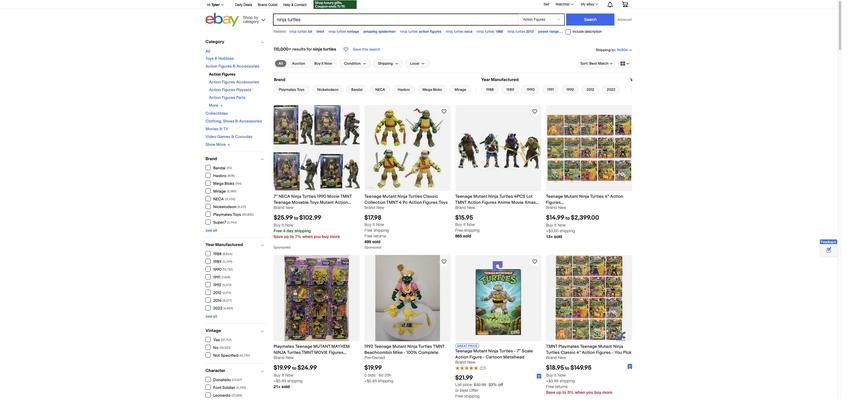 Task type: locate. For each thing, give the bounding box(es) containing it.
see all down super7
[[206, 228, 217, 233]]

0 vertical spatial see all
[[206, 228, 217, 233]]

year up 1988 (8,864)
[[206, 242, 214, 248]]

4 inside $25.99 to $102.99 buy it now free 4 day shipping save up to 7% when you buy more
[[283, 228, 286, 233]]

1989 for 1989
[[507, 87, 515, 92]]

figure up the $25.99
[[274, 206, 286, 211]]

teenage mutant ninja turtles 4" action figures bebp/rocksteady,leo,raph,mike/don heading
[[546, 194, 624, 211]]

1 horizontal spatial mega
[[423, 87, 432, 92]]

mutant inside 1992 teenage mutant ninja turtles tmnt beachcombin mike - 100% complete pre-owned
[[393, 344, 407, 350]]

0 vertical spatial 7"
[[274, 194, 278, 199]]

(12,533)
[[225, 197, 235, 201]]

bloks down (808)
[[225, 181, 235, 186]]

your shopping cart image
[[622, 1, 629, 7]]

1992 teenage mutant ninja turtles tmnt beachcombin mike - 100% complete link
[[365, 344, 451, 356]]

shipping
[[596, 48, 611, 52], [378, 61, 393, 66]]

playmates for playmates toys
[[279, 87, 296, 92]]

all down super7
[[213, 228, 217, 233]]

1 vertical spatial 4
[[283, 228, 286, 233]]

turtles for lot
[[298, 30, 307, 34]]

1 see all button from the top
[[206, 228, 217, 233]]

clothing, shoes & accessories link
[[206, 119, 262, 124]]

collection
[[365, 200, 386, 205]]

2 vertical spatial 1990
[[213, 267, 222, 272]]

2022 inside main content
[[607, 87, 616, 92]]

accessories up the consoles
[[239, 119, 262, 124]]

nickelodeon for nickelodeon (5,221)
[[213, 204, 237, 209]]

returns
[[374, 234, 386, 238], [556, 385, 568, 389]]

1 vertical spatial 2022
[[213, 306, 223, 311]]

all down category
[[206, 49, 210, 54]]

it down $15.95
[[464, 222, 466, 227]]

1 horizontal spatial vintage
[[631, 77, 646, 83]]

0 vertical spatial more
[[209, 103, 219, 108]]

buy right 7%
[[322, 234, 329, 239]]

ninja for vintage
[[329, 30, 336, 34]]

1 horizontal spatial returns
[[556, 385, 568, 389]]

2012 inside 2012 link
[[587, 87, 595, 92]]

see for brand
[[206, 228, 212, 233]]

1 horizontal spatial when
[[575, 390, 586, 395]]

2022 right 2012 link
[[607, 87, 616, 92]]

year manufactured up 1988 (8,864)
[[206, 242, 243, 248]]

shipping up 5%
[[560, 379, 575, 384]]

more
[[209, 103, 219, 108], [216, 142, 226, 147]]

figure down 'price'
[[470, 355, 482, 360]]

0 vertical spatial 1991
[[548, 87, 554, 92]]

sort:
[[581, 61, 589, 66]]

4 left day
[[283, 228, 286, 233]]

up inside buy it now +$3.99 shipping free returns save up to 5% when you buy more
[[557, 390, 562, 395]]

0 vertical spatial 4"
[[605, 194, 610, 199]]

see all button down super7
[[206, 228, 217, 233]]

tmnt inside playmates teenage mutant mayhem ninja turtles tmnt movie figures choose your fav
[[302, 350, 313, 356]]

1 vertical spatial 2012
[[587, 87, 595, 92]]

bloks
[[433, 87, 442, 92], [225, 181, 235, 186]]

it inside buy it now +$3.99 shipping free returns save up to 5% when you buy more
[[555, 373, 557, 378]]

(37,752)
[[221, 338, 232, 342]]

2014
[[213, 298, 222, 303]]

when inside buy it now +$3.99 shipping free returns save up to 5% when you buy more
[[575, 390, 586, 395]]

$19.99 inside $19.99 0 bids · 6d 20h +$5.85 shipping
[[365, 365, 382, 372]]

0 horizontal spatial 7"
[[274, 194, 278, 199]]

tmnt playmates teenage mutant ninja turtles classic 4" action figures - you pick brand new
[[546, 344, 632, 360]]

2 all from the top
[[213, 314, 217, 319]]

show more
[[206, 142, 226, 147]]

to down 'your'
[[292, 366, 297, 371]]

All selected text field
[[279, 61, 283, 66]]

7" neca ninja turtles 1990 movie tmnt teenage movable toys mutant action figure heading
[[274, 194, 352, 211]]

shipping inside $19.99 to $24.99 buy it now +$5.99 shipping 21+ sold
[[287, 379, 303, 384]]

all for brand
[[213, 228, 217, 233]]

manufactured up the (8,864) at the left bottom of the page
[[215, 242, 243, 248]]

1 vertical spatial buy
[[595, 390, 602, 395]]

year up 1988 link
[[482, 77, 490, 83]]

ninja inside ninja turtles neca
[[446, 30, 453, 34]]

0 vertical spatial shipping
[[596, 48, 611, 52]]

up left 5%
[[557, 390, 562, 395]]

none submit inside shop by category banner
[[567, 14, 615, 26]]

foot soldier (4,333)
[[213, 385, 246, 390]]

turtles left lot
[[298, 30, 307, 34]]

see all button for brand
[[206, 228, 217, 233]]

buy up the +$3.99
[[546, 373, 553, 378]]

0 vertical spatial when
[[303, 234, 313, 239]]

0 vertical spatial 1989
[[507, 87, 515, 92]]

turtles inside tmnt playmates teenage mutant ninja turtles classic 4" action figures - you pick brand new
[[546, 350, 560, 356]]

movie
[[314, 350, 328, 356]]

1 see all from the top
[[206, 228, 217, 233]]

4 inside teenage mutant ninja turtles classic collection tmnt 4 pc action figures toys brand new
[[399, 200, 402, 205]]

tv
[[223, 126, 229, 131]]

ninja up the 100%
[[408, 344, 418, 350]]

teenage up $149.95
[[581, 344, 598, 350]]

1991 for 1991 (7,828)
[[213, 275, 221, 280]]

movie inside 7" neca ninja turtles 1990 movie tmnt teenage movable toys mutant action figure
[[327, 194, 340, 199]]

to inside $19.99 to $24.99 buy it now +$5.99 shipping 21+ sold
[[292, 366, 297, 371]]

brand inside account navigation
[[258, 3, 267, 7]]

mega bloks
[[423, 87, 442, 92]]

collectibles clothing, shoes & accessories movies & tv video games & consoles
[[206, 111, 262, 139]]

0 vertical spatial 1990
[[527, 87, 535, 92]]

$19.99 inside $19.99 to $24.99 buy it now +$5.99 shipping 21+ sold
[[274, 365, 291, 372]]

2 vertical spatial 1988
[[213, 252, 222, 256]]

0 horizontal spatial more
[[330, 234, 340, 239]]

tmnt link
[[317, 29, 324, 34]]

1991 link
[[543, 85, 559, 94]]

0 vertical spatial see all button
[[206, 228, 217, 233]]

0 vertical spatial see
[[206, 228, 212, 233]]

1 horizontal spatial $19.99
[[365, 365, 382, 372]]

turtles
[[298, 30, 307, 34], [337, 30, 346, 34], [409, 30, 418, 34], [454, 30, 464, 34], [485, 30, 495, 34], [516, 30, 526, 34], [575, 30, 585, 34], [323, 47, 336, 52]]

0 horizontal spatial 1990
[[213, 267, 222, 272]]

0 vertical spatial bandai
[[352, 87, 363, 92]]

buy right 5%
[[595, 390, 602, 395]]

shipping inside $19.99 0 bids · 6d 20h +$5.85 shipping
[[378, 379, 394, 384]]

shipping
[[374, 228, 389, 233], [465, 228, 480, 233], [295, 228, 311, 233], [560, 229, 575, 233], [287, 379, 303, 384], [378, 379, 394, 384], [560, 379, 575, 384], [465, 394, 480, 399]]

all for year manufactured
[[213, 314, 217, 319]]

1 vertical spatial all
[[279, 61, 283, 66]]

to
[[612, 48, 615, 52], [294, 216, 299, 221], [566, 216, 570, 221], [290, 234, 294, 239], [292, 366, 297, 371], [566, 366, 570, 371], [563, 390, 567, 395]]

5%
[[568, 390, 574, 395]]

0 vertical spatial figure
[[274, 206, 286, 211]]

up inside $25.99 to $102.99 buy it now free 4 day shipping save up to 7% when you buy more
[[284, 234, 289, 239]]

all down 110,000
[[279, 61, 283, 66]]

turtles inside the ninja turtles vintage
[[337, 30, 346, 34]]

mega right hasbro link
[[423, 87, 432, 92]]

0 vertical spatial all link
[[206, 49, 210, 54]]

mega for mega bloks
[[423, 87, 432, 92]]

(808)
[[228, 174, 235, 178]]

(23,147)
[[232, 378, 242, 382]]

- right mike
[[404, 350, 406, 356]]

2 see from the top
[[206, 314, 212, 319]]

brand new up $14.99
[[546, 205, 567, 210]]

1 vertical spatial shipping
[[378, 61, 393, 66]]

1 horizontal spatial 1988
[[486, 87, 494, 92]]

figures inside teenage mutant ninja turtles 4pcs lot tmnt action figures anime movie xmas gift
[[482, 200, 497, 205]]

bandai (93)
[[213, 166, 232, 170]]

super7 (2,946)
[[213, 220, 237, 225]]

returns down $17.98
[[374, 234, 386, 238]]

1 vertical spatial accessories
[[236, 80, 259, 85]]

buy inside "link"
[[315, 61, 321, 66]]

movie
[[327, 194, 340, 199], [512, 200, 524, 205]]

nickelodeon for nickelodeon
[[317, 87, 339, 92]]

tmnt playmates teenage mutant ninja turtles classic 4" action figures - you pick link
[[546, 344, 633, 356]]

buy right auction link
[[315, 61, 321, 66]]

figures inside the teenage mutant ninja turtles 4" action figures bebp/rocksteady,leo,raph,mike/don
[[546, 200, 561, 205]]

33%
[[489, 382, 497, 387]]

neca inside 7" neca ninja turtles 1990 movie tmnt teenage movable toys mutant action figure
[[279, 194, 290, 199]]

buy up +$3.00
[[546, 223, 553, 228]]

(5,373)
[[222, 283, 232, 287]]

neca
[[376, 87, 385, 92], [279, 194, 290, 199], [213, 197, 224, 201]]

0 horizontal spatial 2022
[[213, 306, 223, 311]]

tmnt for teenage mutant ninja turtles 4pcs lot tmnt action figures anime movie xmas gift
[[456, 200, 467, 205]]

sold right 865
[[463, 234, 472, 238]]

see all for brand
[[206, 228, 217, 233]]

auction link
[[289, 60, 309, 67]]

character
[[206, 368, 225, 374]]

1991 for 1991
[[548, 87, 554, 92]]

0 horizontal spatial returns
[[374, 234, 386, 238]]

2 horizontal spatial 1992
[[567, 87, 574, 92]]

0 vertical spatial up
[[284, 234, 289, 239]]

mega down hasbro (808)
[[213, 181, 224, 186]]

bandai for bandai
[[352, 87, 363, 92]]

accessories up playsets
[[236, 80, 259, 85]]

turtles inside "ninja turtles lot"
[[298, 30, 307, 34]]

$19.99 up bids
[[365, 365, 382, 372]]

it up +$5.99
[[282, 373, 284, 378]]

2012 for 2012 (6,916)
[[213, 290, 222, 295]]

2022 for 2022
[[607, 87, 616, 92]]

0 vertical spatial all
[[213, 228, 217, 233]]

2 $19.99 from the left
[[365, 365, 382, 372]]

brand new for $25.99
[[274, 205, 294, 210]]

off
[[498, 382, 504, 387]]

1 vertical spatial 4"
[[577, 350, 581, 356]]

0 horizontal spatial best
[[460, 388, 469, 393]]

$21.99
[[456, 374, 473, 382]]

0 horizontal spatial shipping
[[378, 61, 393, 66]]

shipping down offer
[[465, 394, 480, 399]]

0 horizontal spatial 1988
[[213, 252, 222, 256]]

1988 up 1989 (11,299)
[[213, 252, 222, 256]]

best down "price:"
[[460, 388, 469, 393]]

1 horizontal spatial hasbro
[[398, 87, 410, 92]]

to for $19.99
[[292, 366, 297, 371]]

2 vertical spatial save
[[546, 390, 556, 395]]

ninja turtles action figures
[[400, 29, 442, 34]]

it inside $19.99 to $24.99 buy it now +$5.99 shipping 21+ sold
[[282, 373, 284, 378]]

see all button
[[206, 228, 217, 233], [206, 314, 217, 319]]

figures left you
[[596, 350, 611, 356]]

neca for neca
[[376, 87, 385, 92]]

description
[[585, 30, 602, 34]]

+$5.85
[[365, 379, 377, 384]]

figure inside great price teenage mutant ninja turtles - 7" scale action figure - cartoon metalhead brand new
[[470, 355, 482, 360]]

teenage mutant ninja turtles - 7" scale action figure - cartoon metalhead link
[[456, 348, 542, 360]]

ninja for neca
[[446, 30, 453, 34]]

ninja for lot
[[289, 30, 297, 34]]

0 vertical spatial returns
[[374, 234, 386, 238]]

1 horizontal spatial bloks
[[433, 87, 442, 92]]

bloks up watch teenage mutant ninja turtles classic collection tmnt 4 pc action figures toys icon
[[433, 87, 442, 92]]

all
[[206, 49, 210, 54], [279, 61, 283, 66]]

1 vertical spatial see all
[[206, 314, 217, 319]]

ninja inside "ninja turtles lot"
[[289, 30, 297, 34]]

brand up "bandai (93)"
[[206, 156, 217, 162]]

action inside teenage mutant ninja turtles classic collection tmnt 4 pc action figures toys brand new
[[409, 200, 422, 205]]

ninja right for
[[313, 47, 322, 52]]

save inside $25.99 to $102.99 buy it now free 4 day shipping save up to 7% when you buy more
[[274, 234, 283, 239]]

2 horizontal spatial 2012
[[587, 87, 595, 92]]

0 vertical spatial bloks
[[433, 87, 442, 92]]

sold inside $17.98 buy it now free shipping free returns 499 sold
[[373, 239, 381, 244]]

neca right the bandai link
[[376, 87, 385, 92]]

now down $14.99
[[558, 223, 566, 228]]

1 vertical spatial year
[[206, 242, 214, 248]]

tmnt inside 7" neca ninja turtles 1990 movie tmnt teenage movable toys mutant action figure
[[341, 194, 352, 199]]

1988 left 1989 link
[[486, 87, 494, 92]]

1 horizontal spatial 7"
[[517, 349, 521, 354]]

0 vertical spatial save
[[353, 47, 361, 51]]

turtles inside teenage mutant ninja turtles 4pcs lot tmnt action figures anime movie xmas gift
[[500, 194, 513, 199]]

mega bloks link
[[418, 85, 447, 94]]

soldier
[[223, 385, 235, 390]]

foot
[[213, 385, 222, 390]]

bandai left "neca" link
[[352, 87, 363, 92]]

save down the $25.99
[[274, 234, 283, 239]]

7" up metalhead
[[517, 349, 521, 354]]

& inside "link"
[[292, 3, 294, 7]]

teenage up the beachcombin
[[375, 344, 392, 350]]

0 horizontal spatial 1989
[[213, 259, 222, 264]]

feedback
[[822, 240, 837, 244]]

2 vertical spatial 1992
[[365, 344, 374, 350]]

buy inside $25.99 to $102.99 buy it now free 4 day shipping save up to 7% when you buy more
[[274, 223, 281, 228]]

hasbro right "neca" link
[[398, 87, 410, 92]]

classic
[[424, 194, 438, 199], [561, 350, 576, 356]]

results
[[293, 47, 306, 52]]

1 horizontal spatial buy
[[595, 390, 602, 395]]

110,000 + results for ninja turtles
[[274, 47, 336, 52]]

tmnt playmates teenage mutant ninja turtles classic 4" action figures - you pick heading
[[546, 344, 632, 356]]

0 horizontal spatial you
[[314, 234, 321, 239]]

related:
[[274, 30, 287, 34]]

2 horizontal spatial neca
[[376, 87, 385, 92]]

brand up $14.99
[[546, 205, 557, 210]]

1 horizontal spatial classic
[[561, 350, 576, 356]]

up down day
[[284, 234, 289, 239]]

1988 for 1988
[[486, 87, 494, 92]]

playmates up ninja
[[274, 344, 294, 350]]

you right 7%
[[314, 234, 321, 239]]

brand new up $15.95
[[456, 205, 476, 210]]

none text field containing list price:
[[456, 382, 487, 387]]

1 vertical spatial bandai
[[213, 166, 226, 170]]

turtles inside ninja turtles action figures
[[409, 30, 418, 34]]

shipping down $17.98
[[374, 228, 389, 233]]

1 horizontal spatial 4"
[[605, 194, 610, 199]]

ninja inside ninja turtles 2012
[[508, 30, 515, 34]]

0 vertical spatial 2022
[[607, 87, 616, 92]]

0 vertical spatial hasbro
[[398, 87, 410, 92]]

1 vertical spatial mega
[[213, 181, 224, 186]]

2 horizontal spatial save
[[546, 390, 556, 395]]

playmates
[[279, 87, 296, 92], [213, 212, 232, 217], [274, 344, 294, 350], [559, 344, 580, 350]]

tmnt inside teenage mutant ninja turtles classic collection tmnt 4 pc action figures toys brand new
[[387, 200, 398, 205]]

0 horizontal spatial 4"
[[577, 350, 581, 356]]

1 horizontal spatial year
[[482, 77, 490, 83]]

mirage for mirage (3,389)
[[213, 189, 226, 194]]

1 vertical spatial movie
[[512, 200, 524, 205]]

2022 link
[[602, 85, 621, 94]]

sold right 499
[[373, 239, 381, 244]]

shop by category button
[[241, 13, 267, 25]]

to left 94804
[[612, 48, 615, 52]]

accessories inside 'collectibles clothing, shoes & accessories movies & tv video games & consoles'
[[239, 119, 262, 124]]

to for $18.95
[[566, 366, 570, 371]]

0 vertical spatial more
[[330, 234, 340, 239]]

turtles inside 1992 teenage mutant ninja turtles tmnt beachcombin mike - 100% complete pre-owned
[[419, 344, 432, 350]]

teenage mutant ninja turtles - 7" scale action figure - cartoon metalhead image
[[456, 255, 542, 341]]

2022 down 2014
[[213, 306, 223, 311]]

tmnt inside teenage mutant ninja turtles 4pcs lot tmnt action figures anime movie xmas gift
[[456, 200, 467, 205]]

turtles for vintage
[[337, 30, 346, 34]]

main content
[[272, 37, 647, 399]]

new right gift
[[468, 205, 476, 210]]

shipping right +$5.99
[[287, 379, 303, 384]]

accessories up action figures accessories link
[[237, 64, 260, 69]]

mega for mega bloks (154)
[[213, 181, 224, 186]]

0 horizontal spatial all
[[206, 49, 210, 54]]

1 vertical spatial more
[[603, 390, 613, 395]]

bandai up hasbro (808)
[[213, 166, 226, 170]]

figures up action figures parts link
[[222, 87, 235, 92]]

amazing spiderman
[[364, 29, 396, 34]]

(27,683)
[[232, 394, 242, 397]]

now down $18.95
[[558, 373, 566, 378]]

1 vertical spatial returns
[[556, 385, 568, 389]]

ninja up anime on the bottom right of page
[[489, 194, 499, 199]]

nickelodeon down the neca (12,533)
[[213, 204, 237, 209]]

1 all from the top
[[213, 228, 217, 233]]

now inside buy it now +$3.99 shipping free returns save up to 5% when you buy more
[[558, 373, 566, 378]]

sold down +$3.00
[[554, 234, 563, 239]]

new inside teenage mutant ninja turtles classic collection tmnt 4 pc action figures toys brand new
[[377, 205, 385, 210]]

figures up $14.99
[[546, 200, 561, 205]]

neca up the $25.99
[[279, 194, 290, 199]]

mega inside 'link'
[[423, 87, 432, 92]]

ninja up bebp/rocksteady,leo,raph,mike/don
[[580, 194, 590, 199]]

ninja for 2012
[[508, 30, 515, 34]]

main content containing $25.99
[[272, 37, 647, 399]]

buy down $15.95
[[456, 222, 463, 227]]

teenage mutant ninja turtles classic collection tmnt 4 pc action figures toys heading
[[365, 194, 448, 205]]

now inside $15.95 buy it now free shipping 865 sold
[[467, 222, 475, 227]]

ninja for 1988
[[477, 30, 484, 34]]

brand new for $15.95
[[456, 205, 476, 210]]

mirage right mega bloks
[[455, 87, 467, 92]]

1 horizontal spatial shipping
[[596, 48, 611, 52]]

hasbro for hasbro (808)
[[213, 173, 227, 178]]

1990 up 1991 (7,828)
[[213, 267, 222, 272]]

tmnt
[[341, 194, 352, 199], [387, 200, 398, 205], [456, 200, 467, 205], [433, 344, 445, 350], [546, 344, 558, 350], [302, 350, 313, 356]]

shipping for shipping to : 94804
[[596, 48, 611, 52]]

1989 right 1988 link
[[507, 87, 515, 92]]

free inside $25.99 to $102.99 buy it now free 4 day shipping save up to 7% when you buy more
[[274, 228, 282, 233]]

!
[[219, 3, 220, 7]]

now inside the $14.99 to $2,399.00 buy it now +$3.00 shipping 13+ sold
[[558, 223, 566, 228]]

1 vertical spatial see all button
[[206, 314, 217, 319]]

action figures & accessories
[[206, 64, 260, 69]]

tmnt inside 1992 teenage mutant ninja turtles tmnt beachcombin mike - 100% complete pre-owned
[[433, 344, 445, 350]]

teenage down "great"
[[456, 349, 473, 354]]

toys inside 7" neca ninja turtles 1990 movie tmnt teenage movable toys mutant action figure
[[310, 200, 319, 205]]

action inside tmnt playmates teenage mutant ninja turtles classic 4" action figures - you pick brand new
[[582, 350, 595, 356]]

advanced
[[618, 18, 632, 21]]

1 horizontal spatial best
[[590, 61, 598, 66]]

new up the $25.99
[[286, 205, 294, 210]]

listing options selector. gallery view selected. image
[[621, 61, 630, 66]]

1 vertical spatial when
[[575, 390, 586, 395]]

sold for $14.99
[[554, 234, 563, 239]]

it down the $25.99
[[282, 223, 284, 228]]

- inside 1992 teenage mutant ninja turtles tmnt beachcombin mike - 100% complete pre-owned
[[404, 350, 406, 356]]

shipping down $15.95
[[465, 228, 480, 233]]

mutant inside the teenage mutant ninja turtles 4" action figures bebp/rocksteady,leo,raph,mike/don
[[565, 194, 579, 199]]

turtles inside 7" neca ninja turtles 1990 movie tmnt teenage movable toys mutant action figure
[[302, 194, 316, 199]]

category button
[[206, 39, 267, 45]]

1992 teenage mutant ninja turtles tmnt beachcombin mike - 100% complete heading
[[365, 344, 445, 356]]

ninja right rangers
[[567, 30, 574, 34]]

0 vertical spatial 4
[[399, 200, 402, 205]]

0 vertical spatial best
[[590, 61, 598, 66]]

mirage link
[[450, 85, 472, 94]]

ninja inside the teenage mutant ninja turtles 4" action figures bebp/rocksteady,leo,raph,mike/don
[[580, 194, 590, 199]]

1 see from the top
[[206, 228, 212, 233]]

figure inside 7" neca ninja turtles 1990 movie tmnt teenage movable toys mutant action figure
[[274, 206, 286, 211]]

bandai
[[352, 87, 363, 92], [213, 166, 226, 170]]

see all down 2022 (6,803)
[[206, 314, 217, 319]]

1 horizontal spatial manufactured
[[491, 77, 519, 83]]

- inside tmnt playmates teenage mutant ninja turtles classic 4" action figures - you pick brand new
[[612, 350, 614, 356]]

2 horizontal spatial 1990
[[527, 87, 535, 92]]

turtles inside teenage mutant ninja turtles classic collection tmnt 4 pc action figures toys brand new
[[409, 194, 423, 199]]

2 see all from the top
[[206, 314, 217, 319]]

0 horizontal spatial movie
[[327, 194, 340, 199]]

when right 7%
[[303, 234, 313, 239]]

1 horizontal spatial all link
[[275, 60, 287, 67]]

Search for anything text field
[[274, 14, 518, 25]]

(11)
[[480, 366, 486, 370]]

complete
[[419, 350, 439, 356]]

playmates for playmates toys (80,835)
[[213, 212, 232, 217]]

teenage mutant ninja turtles 4pcs lot tmnt action figures anime movie xmas gift link
[[456, 194, 542, 211]]

watchlist link
[[553, 1, 576, 8]]

0 vertical spatial year manufactured
[[482, 77, 519, 83]]

to right the $25.99
[[294, 216, 299, 221]]

0 horizontal spatial 4
[[283, 228, 286, 233]]

watch teenage mutant ninja turtles classic collection tmnt 4 pc action figures toys image
[[441, 108, 448, 115]]

best inside dropdown button
[[590, 61, 598, 66]]

ninja inside the ninja turtles 1988
[[477, 30, 484, 34]]

$25.99
[[274, 214, 293, 222]]

year manufactured up 1988 link
[[482, 77, 519, 83]]

1990
[[527, 87, 535, 92], [317, 194, 326, 199], [213, 267, 222, 272]]

accessories for action figures action figures accessories action figures playsets action figures parts
[[236, 80, 259, 85]]

& right help
[[292, 3, 294, 7]]

all inside the all link
[[279, 61, 283, 66]]

you
[[314, 234, 321, 239], [587, 390, 594, 395]]

turtles left neca
[[454, 30, 464, 34]]

figures inside playmates teenage mutant mayhem ninja turtles tmnt movie figures choose your fav
[[329, 350, 344, 356]]

my ebay link
[[578, 1, 601, 8]]

1 vertical spatial 1992
[[213, 283, 222, 287]]

1 horizontal spatial year manufactured
[[482, 77, 519, 83]]

new up $17.98
[[377, 205, 385, 210]]

0 horizontal spatial save
[[274, 234, 283, 239]]

sold
[[463, 234, 472, 238], [554, 234, 563, 239], [373, 239, 381, 244], [282, 384, 290, 389]]

figures
[[430, 29, 442, 34]]

brand up $17.98
[[365, 205, 376, 210]]

1988 left ninja turtles 2012
[[496, 29, 503, 34]]

4" up bebp/rocksteady,leo,raph,mike/don
[[605, 194, 610, 199]]

returns inside $17.98 buy it now free shipping free returns 499 sold
[[374, 234, 386, 238]]

0 horizontal spatial mega
[[213, 181, 224, 186]]

0 horizontal spatial bloks
[[225, 181, 235, 186]]

playmates inside playmates teenage mutant mayhem ninja turtles tmnt movie figures choose your fav
[[274, 344, 294, 350]]

2 vertical spatial 2012
[[213, 290, 222, 295]]

4 for $102.99
[[283, 228, 286, 233]]

$17.98
[[365, 214, 382, 222]]

more down games
[[216, 142, 226, 147]]

0 horizontal spatial hasbro
[[213, 173, 227, 178]]

see all for year manufactured
[[206, 314, 217, 319]]

0 horizontal spatial year
[[206, 242, 214, 248]]

None submit
[[567, 14, 615, 26]]

buy down the $25.99
[[274, 223, 281, 228]]

buy
[[315, 61, 321, 66], [365, 222, 372, 227], [456, 222, 463, 227], [274, 223, 281, 228], [546, 223, 553, 228], [274, 373, 281, 378], [546, 373, 553, 378]]

0 vertical spatial 1988
[[496, 29, 503, 34]]

1 horizontal spatial 1992
[[365, 344, 374, 350]]

7" inside great price teenage mutant ninja turtles - 7" scale action figure - cartoon metalhead brand new
[[517, 349, 521, 354]]

None text field
[[456, 382, 487, 387]]

0 vertical spatial 1992
[[567, 87, 574, 92]]

1 $19.99 from the left
[[274, 365, 291, 372]]

leonardo (27,683)
[[213, 393, 242, 398]]

include
[[573, 30, 584, 34]]

turtles inside playmates teenage mutant mayhem ninja turtles tmnt movie figures choose your fav
[[287, 350, 301, 356]]

to inside $18.95 to $149.95
[[566, 366, 570, 371]]

ninja up 'pc' at the bottom of the page
[[398, 194, 408, 199]]

(154)
[[236, 182, 242, 185]]

2 see all button from the top
[[206, 314, 217, 319]]

4pcs
[[514, 194, 526, 199]]

&
[[292, 3, 294, 7], [215, 56, 218, 61], [233, 64, 236, 69], [236, 119, 238, 124], [220, 126, 223, 131], [232, 134, 234, 139]]

1 vertical spatial mirage
[[213, 189, 226, 194]]

0 horizontal spatial year manufactured
[[206, 242, 243, 248]]

it inside $25.99 to $102.99 buy it now free 4 day shipping save up to 7% when you buy more
[[282, 223, 284, 228]]

now left "condition"
[[325, 61, 332, 66]]

1 vertical spatial see
[[206, 314, 212, 319]]



Task type: vqa. For each thing, say whether or not it's contained in the screenshot.


Task type: describe. For each thing, give the bounding box(es) containing it.
figures down action figures & accessories at the left of page
[[222, 72, 236, 77]]

playmates toys
[[279, 87, 305, 92]]

now inside $17.98 buy it now free shipping free returns 499 sold
[[376, 222, 385, 227]]

- up metalhead
[[514, 349, 516, 354]]

pick
[[624, 350, 632, 356]]

to down day
[[290, 234, 294, 239]]

hi tyler !
[[207, 3, 220, 7]]

$17.98 buy it now free shipping free returns 499 sold
[[365, 214, 389, 244]]

shipping inside $17.98 buy it now free shipping free returns 499 sold
[[374, 228, 389, 233]]

save this search button
[[340, 45, 382, 54]]

1988 link
[[482, 85, 499, 94]]

:
[[615, 48, 616, 52]]

playmates for playmates teenage mutant mayhem ninja turtles tmnt movie figures choose your fav
[[274, 344, 294, 350]]

shipping button
[[373, 59, 404, 68]]

1992 teenage mutant ninja turtles tmnt beachcombin mike - 100% complete pre-owned
[[365, 344, 445, 360]]

sold for $17.98
[[373, 239, 381, 244]]

7" neca ninja turtles 1990 movie tmnt teenage movable toys mutant action figure image
[[274, 105, 360, 191]]

vintage
[[347, 29, 359, 34]]

pc
[[403, 200, 408, 205]]

bloks for mega bloks
[[433, 87, 442, 92]]

accessories for collectibles clothing, shoes & accessories movies & tv video games & consoles
[[239, 119, 262, 124]]

daily deals link
[[235, 2, 252, 8]]

cartoon
[[486, 355, 503, 360]]

ninja turtles lot
[[289, 29, 312, 34]]

action inside 7" neca ninja turtles 1990 movie tmnt teenage movable toys mutant action figure
[[335, 200, 348, 205]]

teenage mutant ninja turtles classic collection tmnt 4 pc action figures toys brand new
[[365, 194, 448, 210]]

returns inside buy it now +$3.99 shipping free returns save up to 5% when you buy more
[[556, 385, 568, 389]]

$19.99 for bids
[[365, 365, 382, 372]]

see for year manufactured
[[206, 314, 212, 319]]

bloks for mega bloks (154)
[[225, 181, 235, 186]]

local
[[410, 61, 419, 66]]

brand inside teenage mutant ninja turtles classic collection tmnt 4 pc action figures toys brand new
[[365, 205, 376, 210]]

anime
[[498, 200, 511, 205]]

condition
[[344, 61, 361, 66]]

buy inside $17.98 buy it now free shipping free returns 499 sold
[[365, 222, 372, 227]]

consoles
[[235, 134, 253, 139]]

& down hobbies
[[233, 64, 236, 69]]

this
[[362, 47, 368, 51]]

ninja inside 7" neca ninja turtles 1990 movie tmnt teenage movable toys mutant action figure
[[291, 194, 301, 199]]

teenage inside great price teenage mutant ninja turtles - 7" scale action figure - cartoon metalhead brand new
[[456, 349, 473, 354]]

7" neca ninja turtles 1990 movie tmnt teenage movable toys mutant action figure link
[[274, 194, 360, 211]]

4" inside the teenage mutant ninja turtles 4" action figures bebp/rocksteady,leo,raph,mike/don
[[605, 194, 610, 199]]

new left fav
[[286, 356, 294, 360]]

save this search
[[353, 47, 381, 51]]

buy inside buy it now +$3.99 shipping free returns save up to 5% when you buy more
[[546, 373, 553, 378]]

sell link
[[541, 2, 552, 6]]

brand new for $14.99
[[546, 205, 567, 210]]

mutant inside tmnt playmates teenage mutant ninja turtles classic 4" action figures - you pick brand new
[[599, 344, 613, 350]]

turtles for action
[[409, 30, 418, 34]]

sold for $19.99
[[282, 384, 290, 389]]

watch teenage mutant ninja turtles 4pcs lot tmnt action figures anime movie xmas gift image
[[532, 108, 539, 115]]

ninja inside tmnt playmates teenage mutant ninja turtles classic 4" action figures - you pick brand new
[[614, 344, 624, 350]]

watch 1992 teenage mutant ninja turtles tmnt beachcombin mike - 100% complete image
[[441, 258, 448, 265]]

now inside $19.99 to $24.99 buy it now +$5.99 shipping 21+ sold
[[285, 373, 294, 378]]

1989 (11,299)
[[213, 259, 232, 264]]

new inside tmnt playmates teenage mutant ninja turtles classic 4" action figures - you pick brand new
[[558, 356, 567, 360]]

figures inside teenage mutant ninja turtles classic collection tmnt 4 pc action figures toys brand new
[[423, 200, 438, 205]]

·
[[377, 373, 378, 378]]

1992 for (5,373)
[[213, 283, 222, 287]]

watchlist
[[556, 2, 570, 6]]

1990 for 1990 (13,732)
[[213, 267, 222, 272]]

& left "tv"
[[220, 126, 223, 131]]

auction
[[292, 61, 305, 66]]

1 vertical spatial more
[[216, 142, 226, 147]]

0
[[365, 373, 367, 378]]

1990 inside 7" neca ninja turtles 1990 movie tmnt teenage movable toys mutant action figure
[[317, 194, 326, 199]]

best inside list price: $32.99 33% off or best offer free shipping
[[460, 388, 469, 393]]

daily deals
[[235, 3, 252, 7]]

tmnt playmates teenage mutant ninja turtles classic 4" action figures - you pick image
[[549, 255, 630, 341]]

more inside $25.99 to $102.99 buy it now free 4 day shipping save up to 7% when you buy more
[[330, 234, 340, 239]]

turtles inside the teenage mutant ninja turtles 4" action figures bebp/rocksteady,leo,raph,mike/don
[[591, 194, 604, 199]]

outlet
[[268, 3, 278, 7]]

mutant inside 7" neca ninja turtles 1990 movie tmnt teenage movable toys mutant action figure
[[320, 200, 334, 205]]

ninja turtles 2012
[[508, 29, 534, 34]]

shipping inside the $14.99 to $2,399.00 buy it now +$3.00 shipping 13+ sold
[[560, 229, 575, 233]]

turtles left "description"
[[575, 30, 585, 34]]

get the coupon image
[[314, 0, 357, 9]]

teenage inside 1992 teenage mutant ninja turtles tmnt beachcombin mike - 100% complete pre-owned
[[375, 344, 392, 350]]

power
[[539, 29, 549, 34]]

teenage mutant ninja turtles classic collection tmnt 4 pc action figures toys link
[[365, 194, 451, 205]]

$14.99
[[546, 214, 565, 222]]

(11) link
[[456, 365, 486, 370]]

leonardo
[[213, 393, 231, 398]]

teenage mutant ninja turtles - 7" scale action figure - cartoon metalhead heading
[[456, 349, 533, 360]]

bebp/rocksteady,leo,raph,mike/don
[[546, 206, 624, 211]]

help & contact link
[[283, 2, 307, 8]]

tmnt for teenage mutant ninja turtles classic collection tmnt 4 pc action figures toys brand new
[[387, 200, 398, 205]]

bandai for bandai (93)
[[213, 166, 226, 170]]

teenage mutant ninja turtles 4pcs lot tmnt action figures anime movie xmas gift heading
[[456, 194, 539, 211]]

metalhead
[[504, 355, 525, 360]]

buy it now
[[315, 61, 332, 66]]

1992 for teenage
[[365, 344, 374, 350]]

to inside buy it now +$3.99 shipping free returns save up to 5% when you buy more
[[563, 390, 567, 395]]

watch teenage mutant ninja turtles - 7" scale action figure - cartoon metalhead image
[[532, 258, 539, 265]]

save inside buy it now +$3.99 shipping free returns save up to 5% when you buy more
[[546, 390, 556, 395]]

buy it now link
[[311, 60, 336, 67]]

ninja turtles 1988
[[477, 29, 503, 34]]

free inside list price: $32.99 33% off or best offer free shipping
[[456, 394, 464, 399]]

4 for ninja
[[399, 200, 402, 205]]

mutant inside teenage mutant ninja turtles 4pcs lot tmnt action figures anime movie xmas gift
[[474, 194, 488, 199]]

you inside $25.99 to $102.99 buy it now free 4 day shipping save up to 7% when you buy more
[[314, 234, 321, 239]]

it inside $15.95 buy it now free shipping 865 sold
[[464, 222, 466, 227]]

super7
[[213, 220, 226, 225]]

deals
[[244, 3, 252, 7]]

1990 for 1990
[[527, 87, 535, 92]]

0 vertical spatial manufactured
[[491, 77, 519, 83]]

buy inside the $14.99 to $2,399.00 buy it now +$3.00 shipping 13+ sold
[[546, 223, 553, 228]]

action
[[419, 29, 429, 34]]

$19.99 for $24.99
[[274, 365, 291, 372]]

(8,677)
[[223, 299, 232, 302]]

ninja inside great price teenage mutant ninja turtles - 7" scale action figure - cartoon metalhead brand new
[[489, 349, 499, 354]]

$32.99
[[474, 382, 487, 387]]

ninja
[[274, 350, 286, 356]]

teenage inside teenage mutant ninja turtles 4pcs lot tmnt action figures anime movie xmas gift
[[456, 194, 473, 199]]

1 vertical spatial manufactured
[[215, 242, 243, 248]]

figures up action figures playsets link
[[222, 80, 235, 85]]

(2,946)
[[227, 220, 237, 224]]

ninja inside 1992 teenage mutant ninja turtles tmnt beachcombin mike - 100% complete pre-owned
[[408, 344, 418, 350]]

teenage inside teenage mutant ninja turtles classic collection tmnt 4 pc action figures toys brand new
[[365, 194, 382, 199]]

save inside button
[[353, 47, 361, 51]]

when inside $25.99 to $102.99 buy it now free 4 day shipping save up to 7% when you buy more
[[303, 234, 313, 239]]

offer
[[470, 388, 479, 393]]

classic inside teenage mutant ninja turtles classic collection tmnt 4 pc action figures toys brand new
[[424, 194, 438, 199]]

0 vertical spatial all
[[206, 49, 210, 54]]

more inside buy it now +$3.99 shipping free returns save up to 5% when you buy more
[[603, 390, 613, 395]]

choose
[[274, 356, 290, 362]]

- left cartoon
[[483, 355, 485, 360]]

teenage mutant ninja turtles 4pcs lot tmnt action figures anime movie xmas gift
[[456, 194, 536, 211]]

brand up playmates toys link
[[274, 77, 286, 83]]

see all button for year manufactured
[[206, 314, 217, 319]]

2012 (6,916)
[[213, 290, 231, 295]]

brand new for $19.99
[[274, 356, 294, 360]]

7" neca ninja turtles 1990 movie tmnt teenage movable toys mutant action figure
[[274, 194, 352, 211]]

turtles for 1988
[[485, 30, 495, 34]]

1992 link
[[562, 85, 579, 94]]

tmnt for 7" neca ninja turtles 1990 movie tmnt teenage movable toys mutant action figure
[[341, 194, 352, 199]]

figures down hobbies
[[219, 64, 232, 69]]

mutant inside great price teenage mutant ninja turtles - 7" scale action figure - cartoon metalhead brand new
[[474, 349, 488, 354]]

it inside the $14.99 to $2,399.00 buy it now +$3.00 shipping 13+ sold
[[555, 223, 557, 228]]

1992 teenage mutant ninja turtles tmnt beachcombin mike - 100% complete image
[[375, 255, 440, 341]]

1988 for 1988 (8,864)
[[213, 252, 222, 256]]

advanced link
[[615, 14, 632, 25]]

figures down action figures playsets link
[[222, 95, 235, 100]]

tmnt for playmates teenage mutant mayhem ninja turtles tmnt movie figures choose your fav
[[302, 350, 313, 356]]

buy inside $15.95 buy it now free shipping 865 sold
[[456, 222, 463, 227]]

day
[[287, 228, 294, 233]]

movable
[[292, 200, 309, 205]]

ninja inside teenage mutant ninja turtles 4pcs lot tmnt action figures anime movie xmas gift
[[489, 194, 499, 199]]

2012 for 2012
[[587, 87, 595, 92]]

mike
[[393, 350, 403, 356]]

turtles inside great price teenage mutant ninja turtles - 7" scale action figure - cartoon metalhead brand new
[[500, 349, 513, 354]]

playmates teenage mutant mayhem ninja turtles tmnt movie figures choose your fav heading
[[274, 344, 350, 362]]

brand inside tmnt playmates teenage mutant ninja turtles classic 4" action figures - you pick brand new
[[546, 356, 557, 360]]

it inside "link"
[[322, 61, 324, 66]]

1990 link
[[522, 85, 540, 94]]

tmnt inside tmnt playmates teenage mutant ninja turtles classic 4" action figures - you pick brand new
[[546, 344, 558, 350]]

movies & tv link
[[206, 126, 229, 131]]

action inside teenage mutant ninja turtles 4pcs lot tmnt action figures anime movie xmas gift
[[468, 200, 481, 205]]

to for shipping
[[612, 48, 615, 52]]

show
[[206, 142, 215, 147]]

action figures parts link
[[209, 95, 246, 100]]

movies
[[206, 126, 219, 131]]

shipping inside list price: $32.99 33% off or best offer free shipping
[[465, 394, 480, 399]]

movie inside teenage mutant ninja turtles 4pcs lot tmnt action figures anime movie xmas gift
[[512, 200, 524, 205]]

2022 for 2022 (6,803)
[[213, 306, 223, 311]]

to for $14.99
[[566, 216, 570, 221]]

scale
[[522, 349, 533, 354]]

brand left 'your'
[[274, 356, 285, 360]]

teenage mutant ninja turtles 4" action figures bebp/rocksteady,leo,raph,mike/don image
[[546, 112, 633, 184]]

2 horizontal spatial 1988
[[496, 29, 503, 34]]

ninja turtles neca
[[446, 29, 473, 34]]

mirage for mirage
[[455, 87, 467, 92]]

shipping inside $15.95 buy it now free shipping 865 sold
[[465, 228, 480, 233]]

yes (37,752)
[[213, 338, 232, 342]]

shipping for shipping
[[378, 61, 393, 66]]

ebay
[[587, 2, 595, 6]]

games
[[217, 134, 231, 139]]

shipping inside buy it now +$3.99 shipping free returns save up to 5% when you buy more
[[560, 379, 575, 384]]

toys & hobbies
[[206, 56, 234, 61]]

shop by category banner
[[204, 0, 633, 28]]

no (35,523)
[[213, 345, 231, 350]]

1 horizontal spatial 2012
[[527, 29, 534, 34]]

to for $25.99
[[294, 216, 299, 221]]

playmates inside tmnt playmates teenage mutant ninja turtles classic 4" action figures - you pick brand new
[[559, 344, 580, 350]]

0 vertical spatial vintage
[[631, 77, 646, 83]]

94804
[[617, 48, 628, 52]]

(8,864)
[[223, 252, 232, 256]]

brand outlet
[[258, 3, 278, 7]]

teenage mutant ninja turtles 4pcs lot tmnt action figures anime movie xmas gift image
[[456, 105, 542, 191]]

teenage inside tmnt playmates teenage mutant ninja turtles classic 4" action figures - you pick brand new
[[581, 344, 598, 350]]

(35,523)
[[220, 346, 231, 350]]

2014 (8,677)
[[213, 298, 232, 303]]

free inside $15.95 buy it now free shipping 865 sold
[[456, 228, 464, 233]]

video
[[206, 134, 217, 139]]

1989 for 1989 (11,299)
[[213, 259, 222, 264]]

ninja turtles vintage
[[329, 29, 359, 34]]

free inside buy it now +$3.99 shipping free returns save up to 5% when you buy more
[[546, 385, 554, 389]]

& right games
[[232, 134, 234, 139]]

& right shoes
[[236, 119, 238, 124]]

1992 inside 'link'
[[567, 87, 574, 92]]

$25.99 to $102.99 buy it now free 4 day shipping save up to 7% when you buy more
[[274, 214, 340, 239]]

2022 (6,803)
[[213, 306, 233, 311]]

local button
[[406, 59, 430, 68]]

teenage inside the teenage mutant ninja turtles 4" action figures bebp/rocksteady,leo,raph,mike/don
[[546, 194, 564, 199]]

teenage mutant ninja turtles classic collection tmnt 4 pc action figures toys image
[[365, 108, 451, 188]]

& left hobbies
[[215, 56, 218, 61]]

7" inside 7" neca ninja turtles 1990 movie tmnt teenage movable toys mutant action figure
[[274, 194, 278, 199]]

hasbro for hasbro
[[398, 87, 410, 92]]

neca for neca (12,533)
[[213, 197, 224, 201]]

neca
[[465, 29, 473, 34]]

hi
[[207, 3, 211, 7]]

teenage inside 7" neca ninja turtles 1990 movie tmnt teenage movable toys mutant action figure
[[274, 200, 291, 205]]

action inside great price teenage mutant ninja turtles - 7" scale action figure - cartoon metalhead brand new
[[456, 355, 469, 360]]

0 horizontal spatial vintage
[[206, 328, 221, 334]]

new up $14.99
[[558, 205, 567, 210]]

turtles for 2012
[[516, 30, 526, 34]]

list price: $32.99 33% off or best offer free shipping
[[456, 382, 504, 399]]

0 horizontal spatial all link
[[206, 49, 210, 54]]

brand up $15.95
[[456, 205, 466, 210]]

$2,399.00
[[571, 214, 600, 222]]

turtles up buy it now in the top of the page
[[323, 47, 336, 52]]

playmates teenage mutant mayhem ninja turtles tmnt movie figures choose your fav image
[[285, 255, 349, 341]]

now inside "link"
[[325, 61, 332, 66]]

4" inside tmnt playmates teenage mutant ninja turtles classic 4" action figures - you pick brand new
[[577, 350, 581, 356]]

figures inside tmnt playmates teenage mutant ninja turtles classic 4" action figures - you pick brand new
[[596, 350, 611, 356]]

shipping inside $25.99 to $102.99 buy it now free 4 day shipping save up to 7% when you buy more
[[295, 228, 311, 233]]

xmas
[[525, 200, 536, 205]]

classic inside tmnt playmates teenage mutant ninja turtles classic 4" action figures - you pick brand new
[[561, 350, 576, 356]]

parts
[[236, 95, 246, 100]]

ninja for action
[[400, 30, 408, 34]]

brand up the $25.99
[[274, 205, 285, 210]]

brand inside great price teenage mutant ninja turtles - 7" scale action figure - cartoon metalhead brand new
[[456, 360, 466, 365]]

hasbro link
[[393, 85, 415, 94]]

teenage inside playmates teenage mutant mayhem ninja turtles tmnt movie figures choose your fav
[[295, 344, 313, 350]]

0 vertical spatial accessories
[[237, 64, 260, 69]]

you inside buy it now +$3.99 shipping free returns save up to 5% when you buy more
[[587, 390, 594, 395]]

buy inside $25.99 to $102.99 buy it now free 4 day shipping save up to 7% when you buy more
[[322, 234, 329, 239]]

teenage mutant ninja turtles 4" action figures bebp/rocksteady,leo,raph,mike/don
[[546, 194, 624, 211]]

turtles for neca
[[454, 30, 464, 34]]

account navigation
[[204, 0, 633, 10]]

ninja inside teenage mutant ninja turtles classic collection tmnt 4 pc action figures toys brand new
[[398, 194, 408, 199]]

buy inside $19.99 to $24.99 buy it now +$5.99 shipping 21+ sold
[[274, 373, 281, 378]]



